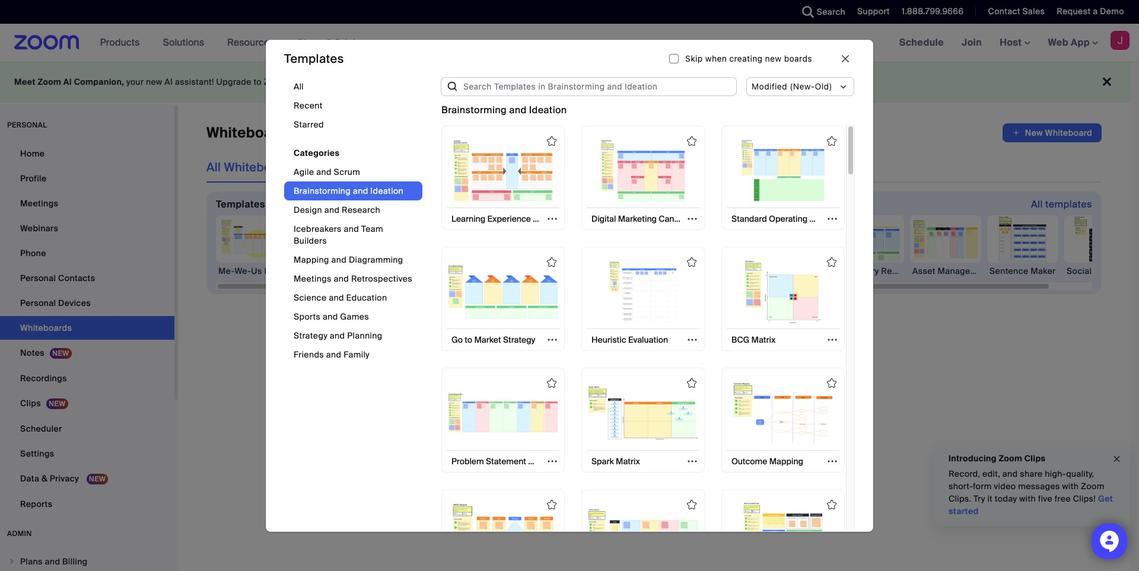 Task type: vqa. For each thing, say whether or not it's contained in the screenshot.
date icon
no



Task type: describe. For each thing, give the bounding box(es) containing it.
support
[[858, 6, 890, 17]]

free
[[1055, 494, 1072, 505]]

sentence
[[990, 266, 1029, 277]]

skip when creating new boards
[[686, 53, 813, 63]]

problem statement map
[[452, 456, 546, 467]]

cost.
[[524, 77, 544, 87]]

close image
[[1113, 453, 1123, 466]]

1 vertical spatial marketing
[[478, 266, 519, 277]]

1 vertical spatial application
[[605, 419, 704, 438]]

me-
[[218, 266, 235, 277]]

digital marketing canvas inside "element"
[[592, 214, 688, 224]]

and up icebreakers
[[325, 205, 340, 215]]

emotional
[[1095, 266, 1135, 277]]

team
[[362, 224, 384, 234]]

recent for all whiteboards
[[311, 160, 352, 175]]

webinars link
[[0, 217, 175, 240]]

shared
[[473, 160, 514, 175]]

weekly planner
[[759, 266, 821, 277]]

management
[[938, 266, 992, 277]]

join link
[[953, 24, 992, 62]]

laboratory report
[[836, 266, 909, 277]]

personal contacts link
[[0, 267, 175, 290]]

to right access
[[389, 77, 397, 87]]

shared with me
[[473, 160, 562, 175]]

asset management element
[[911, 265, 992, 277]]

close image
[[842, 55, 850, 62]]

zoom right meet
[[38, 77, 61, 87]]

thumbnail for digital marketing canvas image
[[589, 138, 699, 203]]

and inside icebreakers and team builders
[[344, 224, 359, 234]]

go
[[452, 335, 463, 346]]

report
[[882, 266, 909, 277]]

all for all templates
[[1032, 198, 1044, 211]]

pro
[[309, 77, 323, 87]]

fun fact button
[[293, 216, 365, 277]]

card for template learning experience canvas element
[[442, 126, 565, 230]]

science
[[294, 292, 327, 303]]

experience inside card for template learning experience canvas element
[[488, 214, 531, 224]]

add to starred image inside the card for template vision board 'element'
[[687, 500, 697, 510]]

time
[[604, 387, 622, 398]]

schedule inside 'meetings' navigation
[[900, 36, 945, 49]]

diagram
[[573, 266, 607, 277]]

personal menu menu
[[0, 142, 175, 518]]

procedure
[[810, 214, 850, 224]]

go to market strategy
[[452, 335, 536, 346]]

today inside record, edit, and share high-quality, short-form video messages with zoom clips. try it today with five free clips!
[[996, 494, 1018, 505]]

weekly schedule element
[[602, 265, 674, 277]]

ideation inside brainstorming and ideation status
[[529, 104, 567, 116]]

twist
[[765, 266, 786, 277]]

and inside status
[[510, 104, 527, 116]]

thumbnail for bcg matrix image
[[729, 260, 839, 324]]

zoom up edit,
[[999, 454, 1023, 464]]

meetings link
[[0, 192, 175, 216]]

1 vertical spatial digital marketing canvas
[[450, 266, 551, 277]]

1 vertical spatial learning
[[373, 266, 408, 277]]

uml class diagram element
[[525, 265, 607, 277]]

strategy and planning
[[294, 330, 383, 341]]

skip
[[686, 53, 703, 63]]

market
[[475, 335, 501, 346]]

notes
[[20, 348, 45, 359]]

schedule link
[[891, 24, 953, 62]]

recordings
[[20, 373, 67, 384]]

retrospectives
[[351, 273, 413, 284]]

to inside button
[[465, 335, 473, 346]]

personal for personal devices
[[20, 298, 56, 309]]

reports link
[[0, 493, 175, 517]]

creating
[[730, 53, 763, 63]]

card for template outcome mapping element
[[722, 368, 845, 473]]

assistant!
[[175, 77, 214, 87]]

agile
[[294, 167, 314, 177]]

tabs of all whiteboard page tab list
[[207, 152, 726, 183]]

digital marketing canvas element
[[448, 265, 551, 277]]

five
[[1039, 494, 1053, 505]]

settings link
[[0, 442, 175, 466]]

card for template bcg matrix element
[[722, 247, 845, 352]]

product information navigation
[[91, 24, 376, 62]]

show
[[682, 266, 704, 277]]

today inside meet zoom ai companion, "footer"
[[584, 77, 607, 87]]

weekly planner element
[[756, 265, 828, 277]]

learning experience canvas element
[[370, 265, 489, 277]]

categories
[[294, 148, 340, 158]]

marketing inside "element"
[[618, 214, 657, 224]]

card for template problem statement map element
[[442, 368, 565, 473]]

no
[[469, 77, 479, 87]]

card for template heuristic evaluation element
[[582, 247, 705, 352]]

whiteboards for my
[[386, 160, 459, 175]]

and up strategy and planning
[[323, 311, 338, 322]]

data & privacy link
[[0, 467, 175, 492]]

personal devices link
[[0, 291, 175, 315]]

devices
[[58, 298, 91, 309]]

brainstorming and ideation status
[[442, 103, 567, 117]]

it's time to make a masterpiece.
[[590, 387, 719, 398]]

personal for personal contacts
[[20, 273, 56, 284]]

companion
[[410, 77, 457, 87]]

thumbnail for heuristic evaluation image
[[589, 260, 699, 324]]

bcg
[[732, 335, 750, 346]]

admin
[[7, 530, 32, 539]]

banner containing schedule
[[0, 24, 1140, 62]]

clips link
[[0, 392, 175, 416]]

standard operating procedure
[[732, 214, 850, 224]]

try
[[974, 494, 986, 505]]

add to starred image for heuristic evaluation
[[687, 258, 697, 267]]

0 horizontal spatial digital
[[450, 266, 476, 277]]

thumbnail for standard operating procedure image
[[729, 138, 839, 203]]

clips.
[[949, 494, 972, 505]]

card for template user research plan element
[[722, 490, 845, 572]]

map
[[529, 456, 546, 467]]

sentence maker
[[990, 266, 1056, 277]]

templates for whiteboards
[[216, 198, 265, 211]]

a for show and tell with a twist
[[758, 266, 763, 277]]

and down strategy and planning
[[326, 349, 342, 360]]

new inside meet zoom ai companion, "footer"
[[146, 77, 162, 87]]

0 vertical spatial a
[[1094, 6, 1099, 17]]

games
[[340, 311, 369, 322]]

weekly planner button
[[756, 216, 828, 277]]

uml class diagram button
[[525, 216, 607, 277]]

thumbnail for go to market strategy image
[[448, 260, 558, 324]]

uml class diagram
[[527, 266, 607, 277]]

settings
[[20, 449, 54, 460]]

(new-
[[790, 81, 816, 91]]

add to starred image for bcg matrix
[[828, 258, 837, 267]]

contact sales
[[989, 6, 1046, 17]]

get
[[342, 77, 356, 87]]

thumbnail for learning experience canvas image
[[448, 138, 558, 203]]

meet zoom ai companion, your new ai assistant! upgrade to zoom one pro and get access to ai companion at no additional cost. upgrade today
[[14, 77, 607, 87]]

get
[[1099, 494, 1114, 505]]

1 upgrade from the left
[[216, 77, 252, 87]]

profile
[[20, 173, 47, 184]]

1 ai from the left
[[63, 77, 72, 87]]

mapping inside categories element
[[294, 254, 329, 265]]

education
[[346, 292, 387, 303]]

sentence maker element
[[988, 265, 1059, 277]]

weekly schedule button
[[602, 216, 674, 277]]

modified (new-old) button
[[747, 78, 853, 95]]

create
[[575, 358, 622, 376]]

add to starred image inside card for template sipoc diagram element
[[547, 500, 557, 510]]

1 vertical spatial clips
[[1025, 454, 1046, 464]]

one
[[290, 77, 307, 87]]

add to starred image for learning experience canvas
[[547, 136, 557, 146]]

1 vertical spatial learning experience canvas
[[373, 266, 489, 277]]

to right time
[[624, 387, 632, 398]]

fun fact
[[296, 266, 330, 277]]

privacy
[[50, 474, 79, 484]]

thumbnail for outcome mapping image
[[729, 381, 839, 446]]

1 horizontal spatial application
[[1003, 123, 1102, 142]]

support link up close image
[[849, 0, 893, 24]]

operating
[[769, 214, 808, 224]]

meetings for meetings
[[20, 198, 58, 209]]

and up sports and games at bottom
[[329, 292, 344, 303]]

spark matrix
[[592, 456, 641, 467]]

asset management
[[913, 266, 992, 277]]

matrix for spark matrix
[[616, 456, 641, 467]]

me-we-us retrospective element
[[216, 265, 321, 277]]

add to starred image for outcome mapping
[[828, 379, 837, 388]]

bcg matrix button
[[727, 330, 781, 351]]

and up make
[[625, 358, 652, 376]]

edit,
[[983, 469, 1001, 480]]

home link
[[0, 142, 175, 166]]

add to starred image for spark matrix
[[687, 379, 697, 388]]

mapping inside outcome mapping button
[[770, 456, 804, 467]]

and up friends and family
[[330, 330, 345, 341]]

to left one
[[254, 77, 262, 87]]

we-
[[235, 266, 251, 277]]

show and tell with a twist
[[682, 266, 786, 277]]

brainstorming and ideation inside categories element
[[294, 186, 404, 196]]

whiteboards for all
[[224, 160, 297, 175]]

modified
[[752, 81, 788, 91]]

sports and games
[[294, 311, 369, 322]]

plans & pricing
[[298, 37, 367, 49]]



Task type: locate. For each thing, give the bounding box(es) containing it.
personal down phone
[[20, 273, 56, 284]]

2 upgrade from the left
[[546, 77, 582, 87]]

science and education
[[294, 292, 387, 303]]

ideation down cost.
[[529, 104, 567, 116]]

strategy inside button
[[503, 335, 536, 346]]

digital
[[592, 214, 616, 224], [450, 266, 476, 277]]

1 horizontal spatial marketing
[[618, 214, 657, 224]]

with right tell on the top right of the page
[[739, 266, 756, 277]]

0 vertical spatial marketing
[[618, 214, 657, 224]]

0 horizontal spatial brainstorming and ideation
[[294, 186, 404, 196]]

recent down "meet zoom ai companion, your new ai assistant! upgrade to zoom one pro and get access to ai companion at no additional cost. upgrade today"
[[294, 100, 323, 111]]

add to starred image for digital marketing canvas
[[687, 136, 697, 146]]

0 horizontal spatial weekly
[[604, 266, 633, 277]]

0 vertical spatial brainstorming
[[442, 104, 507, 116]]

1 horizontal spatial ai
[[165, 77, 173, 87]]

additional
[[481, 77, 522, 87]]

zoom inside record, edit, and share high-quality, short-form video messages with zoom clips. try it today with five free clips!
[[1082, 481, 1105, 492]]

0 vertical spatial &
[[326, 37, 333, 49]]

2 weekly from the left
[[759, 266, 787, 277]]

strategy
[[294, 330, 328, 341], [503, 335, 536, 346]]

marketing down thumbnail for digital marketing canvas
[[618, 214, 657, 224]]

recent for all
[[294, 100, 323, 111]]

it
[[988, 494, 993, 505]]

mapping right outcome at the bottom of the page
[[770, 456, 804, 467]]

0 vertical spatial ideation
[[529, 104, 567, 116]]

0 horizontal spatial clips
[[20, 398, 41, 409]]

upgrade right cost.
[[546, 77, 582, 87]]

weekly for weekly schedule
[[604, 266, 633, 277]]

& for privacy
[[41, 474, 48, 484]]

family
[[344, 349, 370, 360]]

1 horizontal spatial templates
[[284, 51, 344, 66]]

get started link
[[949, 494, 1114, 517]]

1 horizontal spatial weekly
[[759, 266, 787, 277]]

1 horizontal spatial matrix
[[752, 335, 776, 346]]

1 vertical spatial templates
[[216, 198, 265, 211]]

form
[[974, 481, 992, 492]]

3 ai from the left
[[399, 77, 408, 87]]

add to starred image
[[547, 258, 557, 267], [687, 500, 697, 510]]

ideation down my
[[371, 186, 404, 196]]

thumbnail for sipoc diagram image
[[448, 502, 558, 567]]

0 horizontal spatial application
[[605, 419, 704, 438]]

weekly inside "button"
[[604, 266, 633, 277]]

heuristic evaluation button
[[587, 330, 673, 351]]

meetings for meetings and retrospectives
[[294, 273, 332, 284]]

0 horizontal spatial today
[[584, 77, 607, 87]]

all for all whiteboards
[[207, 160, 221, 175]]

digital marketing canvas button inside card for template digital marketing canvas "element"
[[587, 208, 688, 230]]

outcome
[[732, 456, 768, 467]]

0 horizontal spatial starred
[[294, 119, 324, 130]]

and down cost.
[[510, 104, 527, 116]]

high-
[[1046, 469, 1067, 480]]

with down messages on the bottom
[[1020, 494, 1037, 505]]

1 vertical spatial digital
[[450, 266, 476, 277]]

& inside product information "navigation"
[[326, 37, 333, 49]]

0 horizontal spatial new
[[146, 77, 162, 87]]

application
[[1003, 123, 1102, 142], [605, 419, 704, 438]]

0 horizontal spatial ideation
[[371, 186, 404, 196]]

starred inside the tabs of all whiteboard page "tab list"
[[576, 160, 619, 175]]

and up science and education
[[334, 273, 349, 284]]

0 vertical spatial recent
[[294, 100, 323, 111]]

0 vertical spatial all
[[294, 81, 304, 92]]

2 ai from the left
[[165, 77, 173, 87]]

and up research
[[353, 186, 368, 196]]

spark matrix button
[[587, 451, 645, 472]]

sports
[[294, 311, 321, 322]]

scheduler
[[20, 424, 62, 435]]

1 horizontal spatial digital marketing canvas button
[[587, 208, 688, 230]]

starred inside categories element
[[294, 119, 324, 130]]

2 personal from the top
[[20, 298, 56, 309]]

0 horizontal spatial marketing
[[478, 266, 519, 277]]

ai left companion
[[399, 77, 408, 87]]

brainstorming and ideation down additional
[[442, 104, 567, 116]]

0 vertical spatial personal
[[20, 273, 56, 284]]

brainstorming inside categories element
[[294, 186, 351, 196]]

create and collaborate
[[575, 358, 735, 376]]

statement
[[486, 456, 527, 467]]

add to starred image inside "card for template problem statement map" element
[[547, 379, 557, 388]]

a right make
[[659, 387, 664, 398]]

and right the agile
[[317, 167, 332, 177]]

1 vertical spatial all
[[207, 160, 221, 175]]

and up video
[[1003, 469, 1019, 480]]

a left "twist"
[[758, 266, 763, 277]]

all inside categories element
[[294, 81, 304, 92]]

brainstorming down 'agile and scrum'
[[294, 186, 351, 196]]

fun
[[296, 266, 311, 277]]

marketing left 'uml'
[[478, 266, 519, 277]]

clips up share
[[1025, 454, 1046, 464]]

0 horizontal spatial digital marketing canvas
[[450, 266, 551, 277]]

0 vertical spatial brainstorming and ideation
[[442, 104, 567, 116]]

2 horizontal spatial ai
[[399, 77, 408, 87]]

0 horizontal spatial digital marketing canvas button
[[448, 216, 551, 277]]

2 vertical spatial a
[[659, 387, 664, 398]]

1 horizontal spatial schedule
[[900, 36, 945, 49]]

learning experience canvas down diagramming
[[373, 266, 489, 277]]

1 vertical spatial personal
[[20, 298, 56, 309]]

add to starred image inside card for template standard operating procedure element
[[828, 136, 837, 146]]

0 horizontal spatial strategy
[[294, 330, 328, 341]]

card for template standard operating procedure element
[[722, 126, 850, 230]]

& for pricing
[[326, 37, 333, 49]]

personal inside "personal devices" link
[[20, 298, 56, 309]]

1 vertical spatial today
[[996, 494, 1018, 505]]

profile link
[[0, 167, 175, 191]]

agile and scrum
[[294, 167, 360, 177]]

learning down the tabs of all whiteboard page "tab list"
[[452, 214, 486, 224]]

whiteboards right my
[[386, 160, 459, 175]]

and inside meet zoom ai companion, "footer"
[[325, 77, 340, 87]]

a left demo
[[1094, 6, 1099, 17]]

meetings up science
[[294, 273, 332, 284]]

add to starred image inside card for template go to market strategy element
[[547, 258, 557, 267]]

canvas
[[533, 214, 562, 224], [659, 214, 688, 224], [459, 266, 489, 277], [521, 266, 551, 277]]

thumbnail for spark matrix image
[[589, 381, 699, 446]]

standard operating procedure button
[[727, 208, 850, 230]]

laboratory report element
[[834, 265, 909, 277]]

all inside the tabs of all whiteboard page "tab list"
[[207, 160, 221, 175]]

thumbnail for user research plan image
[[729, 502, 839, 567]]

weekly inside button
[[759, 266, 787, 277]]

upgrade down product information "navigation"
[[216, 77, 252, 87]]

add to starred image inside card for template outcome mapping element
[[828, 379, 837, 388]]

matrix right spark
[[616, 456, 641, 467]]

a inside 'show and tell with a twist' element
[[758, 266, 763, 277]]

1 vertical spatial brainstorming and ideation
[[294, 186, 404, 196]]

social emotional learning element
[[1065, 265, 1140, 277]]

0 horizontal spatial mapping
[[294, 254, 329, 265]]

0 vertical spatial today
[[584, 77, 607, 87]]

categories element
[[284, 77, 423, 376]]

2 horizontal spatial a
[[1094, 6, 1099, 17]]

add to starred image inside card for template digital marketing canvas "element"
[[687, 136, 697, 146]]

with up free
[[1063, 481, 1080, 492]]

1 vertical spatial experience
[[411, 266, 457, 277]]

card for template digital marketing canvas element
[[582, 126, 705, 230]]

contact sales link up 'meetings' navigation at the top right of page
[[989, 6, 1046, 17]]

personal contacts
[[20, 273, 95, 284]]

1 horizontal spatial ideation
[[529, 104, 567, 116]]

templates down plans
[[284, 51, 344, 66]]

1 vertical spatial schedule
[[635, 266, 674, 277]]

contact sales link up join
[[980, 0, 1049, 24]]

0 horizontal spatial schedule
[[635, 266, 674, 277]]

1 horizontal spatial all
[[294, 81, 304, 92]]

1 weekly from the left
[[604, 266, 633, 277]]

Search Templates in Brainstorming and Ideation text field
[[459, 77, 737, 96]]

thumbnail for vision board image
[[589, 502, 699, 567]]

learning experience canvas button
[[447, 208, 562, 230], [370, 216, 489, 277]]

heuristic evaluation
[[592, 335, 669, 346]]

0 vertical spatial starred
[[294, 119, 324, 130]]

demo
[[1101, 6, 1125, 17]]

pricing
[[335, 37, 367, 49]]

scrum
[[334, 167, 360, 177]]

templates
[[284, 51, 344, 66], [216, 198, 265, 211]]

recent inside the tabs of all whiteboard page "tab list"
[[311, 160, 352, 175]]

matrix inside button
[[616, 456, 641, 467]]

1 horizontal spatial digital
[[592, 214, 616, 224]]

meetings navigation
[[891, 24, 1140, 62]]

1 horizontal spatial experience
[[488, 214, 531, 224]]

1.888.799.9666 button up schedule link
[[902, 6, 964, 17]]

1 vertical spatial add to starred image
[[687, 500, 697, 510]]

1 horizontal spatial add to starred image
[[687, 500, 697, 510]]

whiteboards down "categories"
[[224, 160, 297, 175]]

schedule
[[900, 36, 945, 49], [635, 266, 674, 277]]

strategy inside categories element
[[294, 330, 328, 341]]

laboratory report button
[[834, 216, 909, 277]]

personal inside personal contacts link
[[20, 273, 56, 284]]

contact sales link
[[980, 0, 1049, 24], [989, 6, 1046, 17]]

0 vertical spatial matrix
[[752, 335, 776, 346]]

add to starred image inside card for template spark matrix "element"
[[687, 379, 697, 388]]

0 vertical spatial learning experience canvas
[[452, 214, 562, 224]]

clips up scheduler in the bottom of the page
[[20, 398, 41, 409]]

and up fun fact element on the top left of the page
[[332, 254, 347, 265]]

learning down diagramming
[[373, 266, 408, 277]]

modified (new-old)
[[752, 81, 833, 91]]

card for template spark matrix element
[[582, 368, 705, 473]]

a for it's time to make a masterpiece.
[[659, 387, 664, 398]]

0 vertical spatial mapping
[[294, 254, 329, 265]]

zoom logo image
[[14, 35, 79, 50]]

it's
[[590, 387, 602, 398]]

evaluation
[[629, 335, 669, 346]]

icebreakers and team builders
[[294, 224, 384, 246]]

templates for templates
[[284, 51, 344, 66]]

0 vertical spatial application
[[1003, 123, 1102, 142]]

asset
[[913, 266, 936, 277]]

strategy right market
[[503, 335, 536, 346]]

research
[[342, 205, 381, 215]]

all
[[294, 81, 304, 92], [207, 160, 221, 175], [1032, 198, 1044, 211]]

learning experience canvas down the "thumbnail for learning experience canvas"
[[452, 214, 562, 224]]

templates down all whiteboards
[[216, 198, 265, 211]]

1 vertical spatial mapping
[[770, 456, 804, 467]]

& inside personal menu menu
[[41, 474, 48, 484]]

all templates button
[[1032, 195, 1093, 214]]

and left get
[[325, 77, 340, 87]]

meetings inside categories element
[[294, 273, 332, 284]]

add to starred image inside card for template bcg matrix element
[[828, 258, 837, 267]]

0 horizontal spatial experience
[[411, 266, 457, 277]]

with inside button
[[739, 266, 756, 277]]

and left team
[[344, 224, 359, 234]]

join
[[962, 36, 983, 49]]

whiteboards up all whiteboards
[[207, 123, 295, 142]]

0 horizontal spatial a
[[659, 387, 664, 398]]

us
[[251, 266, 262, 277]]

spark
[[592, 456, 614, 467]]

add to starred image inside the card for template heuristic evaluation 'element'
[[687, 258, 697, 267]]

meetings inside personal menu menu
[[20, 198, 58, 209]]

0 vertical spatial new
[[766, 53, 782, 63]]

video
[[995, 481, 1017, 492]]

clips inside clips link
[[20, 398, 41, 409]]

meet
[[14, 77, 36, 87]]

brainstorming and ideation down scrum at the left top
[[294, 186, 404, 196]]

planner
[[790, 266, 821, 277]]

recent
[[294, 100, 323, 111], [311, 160, 352, 175]]

1 vertical spatial meetings
[[294, 273, 332, 284]]

card for template go to market strategy element
[[442, 247, 565, 352]]

0 horizontal spatial &
[[41, 474, 48, 484]]

0 horizontal spatial matrix
[[616, 456, 641, 467]]

1 horizontal spatial starred
[[576, 160, 619, 175]]

heuristic
[[592, 335, 627, 346]]

whiteboards
[[207, 123, 295, 142], [224, 160, 297, 175], [386, 160, 459, 175]]

0 horizontal spatial add to starred image
[[547, 258, 557, 267]]

2 horizontal spatial all
[[1032, 198, 1044, 211]]

all templates
[[1032, 198, 1093, 211]]

me-we-us retrospective
[[218, 266, 321, 277]]

add to starred image inside card for template learning experience canvas element
[[547, 136, 557, 146]]

add to starred image for problem statement map
[[547, 379, 557, 388]]

webinars
[[20, 223, 58, 234]]

access
[[358, 77, 387, 87]]

1 horizontal spatial digital marketing canvas
[[592, 214, 688, 224]]

brainstorming down no
[[442, 104, 507, 116]]

short-
[[949, 481, 974, 492]]

learning inside brainstorming and ideation element
[[452, 214, 486, 224]]

clips
[[20, 398, 41, 409], [1025, 454, 1046, 464]]

1 personal from the top
[[20, 273, 56, 284]]

new left 'boards'
[[766, 53, 782, 63]]

1 horizontal spatial today
[[996, 494, 1018, 505]]

retrospective
[[264, 266, 321, 277]]

ai left companion,
[[63, 77, 72, 87]]

starred up "categories"
[[294, 119, 324, 130]]

0 horizontal spatial upgrade
[[216, 77, 252, 87]]

zoom up clips!
[[1082, 481, 1105, 492]]

learning experience canvas inside brainstorming and ideation element
[[452, 214, 562, 224]]

0 horizontal spatial meetings
[[20, 198, 58, 209]]

strategy up friends
[[294, 330, 328, 341]]

1.888.799.9666 button up join
[[893, 0, 967, 24]]

1 vertical spatial &
[[41, 474, 48, 484]]

mapping up fun fact
[[294, 254, 329, 265]]

starred right 'me'
[[576, 160, 619, 175]]

contact
[[989, 6, 1021, 17]]

0 vertical spatial digital
[[592, 214, 616, 224]]

new right your
[[146, 77, 162, 87]]

meet zoom ai companion, footer
[[0, 62, 1131, 103]]

all inside all templates button
[[1032, 198, 1044, 211]]

ai left assistant!
[[165, 77, 173, 87]]

0 horizontal spatial all
[[207, 160, 221, 175]]

record,
[[949, 469, 981, 480]]

zoom left one
[[264, 77, 288, 87]]

&
[[326, 37, 333, 49], [41, 474, 48, 484]]

weekly schedule
[[604, 266, 674, 277]]

1 horizontal spatial a
[[758, 266, 763, 277]]

1 vertical spatial new
[[146, 77, 162, 87]]

banner
[[0, 24, 1140, 62]]

friends
[[294, 349, 324, 360]]

personal down personal contacts
[[20, 298, 56, 309]]

fun fact element
[[293, 265, 365, 277]]

matrix inside button
[[752, 335, 776, 346]]

0 horizontal spatial ai
[[63, 77, 72, 87]]

personal devices
[[20, 298, 91, 309]]

recent inside categories element
[[294, 100, 323, 111]]

1 horizontal spatial brainstorming and ideation
[[442, 104, 567, 116]]

card for template vision board element
[[582, 490, 705, 572]]

and inside record, edit, and share high-quality, short-form video messages with zoom clips. try it today with five free clips!
[[1003, 469, 1019, 480]]

and left tell on the top right of the page
[[706, 266, 721, 277]]

1 vertical spatial ideation
[[371, 186, 404, 196]]

1 horizontal spatial brainstorming
[[442, 104, 507, 116]]

introducing zoom clips
[[949, 454, 1046, 464]]

phone
[[20, 248, 46, 259]]

canvas inside "element"
[[659, 214, 688, 224]]

reports
[[20, 499, 52, 510]]

and inside button
[[706, 266, 721, 277]]

matrix
[[752, 335, 776, 346], [616, 456, 641, 467]]

brainstorming inside status
[[442, 104, 507, 116]]

& right plans
[[326, 37, 333, 49]]

brainstorming and ideation element
[[441, 124, 850, 572]]

home
[[20, 148, 45, 159]]

0 vertical spatial learning
[[452, 214, 486, 224]]

to right "go"
[[465, 335, 473, 346]]

& right data
[[41, 474, 48, 484]]

1 horizontal spatial mapping
[[770, 456, 804, 467]]

0 vertical spatial clips
[[20, 398, 41, 409]]

plans
[[298, 37, 323, 49]]

0 vertical spatial digital marketing canvas
[[592, 214, 688, 224]]

1 horizontal spatial clips
[[1025, 454, 1046, 464]]

0 horizontal spatial brainstorming
[[294, 186, 351, 196]]

matrix for bcg matrix
[[752, 335, 776, 346]]

1 vertical spatial matrix
[[616, 456, 641, 467]]

1 horizontal spatial &
[[326, 37, 333, 49]]

your
[[127, 77, 144, 87]]

ideation inside categories element
[[371, 186, 404, 196]]

1 vertical spatial a
[[758, 266, 763, 277]]

brainstorming
[[442, 104, 507, 116], [294, 186, 351, 196]]

1 horizontal spatial learning
[[452, 214, 486, 224]]

support link left 1.888.799.9666
[[858, 6, 890, 17]]

planning
[[347, 330, 383, 341]]

starred
[[294, 119, 324, 130], [576, 160, 619, 175]]

1 vertical spatial brainstorming
[[294, 186, 351, 196]]

weekly for weekly planner
[[759, 266, 787, 277]]

contacts
[[58, 273, 95, 284]]

a
[[1094, 6, 1099, 17], [758, 266, 763, 277], [659, 387, 664, 398]]

0 horizontal spatial learning
[[373, 266, 408, 277]]

1 horizontal spatial upgrade
[[546, 77, 582, 87]]

experience inside 'learning experience canvas' element
[[411, 266, 457, 277]]

digital inside "element"
[[592, 214, 616, 224]]

all for all
[[294, 81, 304, 92]]

card for template sipoc diagram element
[[442, 490, 565, 572]]

meetings up webinars
[[20, 198, 58, 209]]

clips!
[[1074, 494, 1097, 505]]

show and tell with a twist element
[[679, 265, 786, 277]]

recent down "categories"
[[311, 160, 352, 175]]

add to starred image for standard operating procedure
[[828, 136, 837, 146]]

thumbnail for problem statement map image
[[448, 381, 558, 446]]

0 vertical spatial add to starred image
[[547, 258, 557, 267]]

add to starred image
[[547, 136, 557, 146], [687, 136, 697, 146], [828, 136, 837, 146], [687, 258, 697, 267], [828, 258, 837, 267], [547, 379, 557, 388], [687, 379, 697, 388], [828, 379, 837, 388], [547, 500, 557, 510], [828, 500, 837, 510]]

1 vertical spatial starred
[[576, 160, 619, 175]]

with inside the tabs of all whiteboard page "tab list"
[[517, 160, 541, 175]]

schedule inside "button"
[[635, 266, 674, 277]]

matrix right bcg
[[752, 335, 776, 346]]

0 vertical spatial templates
[[284, 51, 344, 66]]

with left 'me'
[[517, 160, 541, 175]]

add to starred image inside card for template user research plan element
[[828, 500, 837, 510]]



